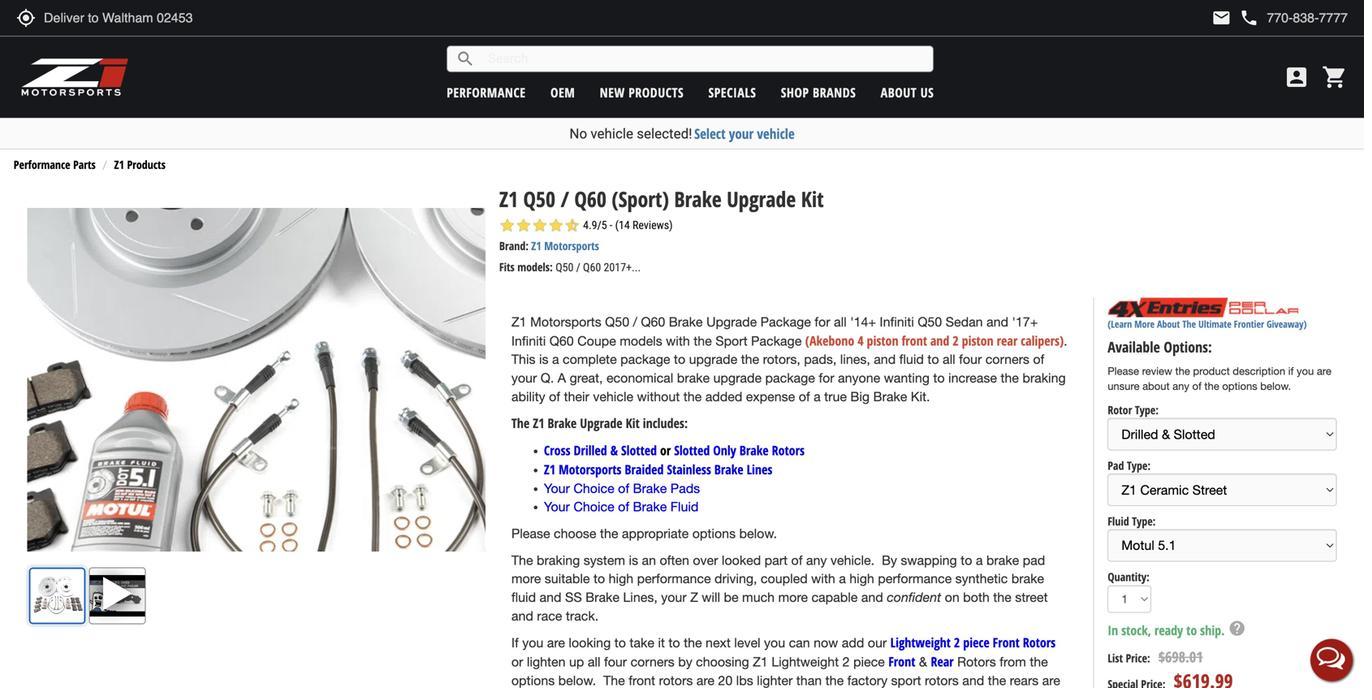 Task type: locate. For each thing, give the bounding box(es) containing it.
performance down search
[[447, 84, 526, 101]]

1 vertical spatial or
[[512, 654, 523, 669]]

and down the lightweight 2 piece front rotors link at the right bottom of the page
[[963, 673, 985, 688]]

you inside (learn more about the ultimate frontier giveaway) available options: please review the product description if you are unsure about any of the options below.
[[1297, 365, 1314, 377]]

(akebono 4 piston front and 2 piston rear calipers)
[[806, 332, 1064, 349]]

your inside . this is a complete package to upgrade the rotors, pads, lines, and fluid to all four corners of your q. a great, economical brake upgrade package for anyone wanting to increase the braking ability of their vehicle without the added expense of a true big brake kit.
[[512, 370, 537, 385]]

fluid up wanting
[[900, 352, 924, 367]]

corners inside if you are looking to take it to the next level you can now add our lightweight 2 piece front rotors or lighten up all four corners by choosing z1 lightweight 2 piece front & rear
[[631, 654, 675, 669]]

the up rears
[[1030, 654, 1048, 669]]

1 horizontal spatial please
[[1108, 365, 1140, 377]]

to
[[674, 352, 686, 367], [928, 352, 939, 367], [934, 370, 945, 385], [961, 553, 973, 568], [594, 571, 605, 586], [1187, 621, 1198, 639], [615, 635, 626, 650], [669, 635, 680, 650]]

1 vertical spatial 2
[[954, 634, 960, 651]]

rotors inside if you are looking to take it to the next level you can now add our lightweight 2 piece front rotors or lighten up all four corners by choosing z1 lightweight 2 piece front & rear
[[1023, 634, 1056, 651]]

1 horizontal spatial you
[[764, 635, 786, 650]]

1 rotors from the left
[[659, 673, 693, 688]]

piston right the 4
[[867, 332, 899, 349]]

high up capable and
[[850, 571, 875, 586]]

2 vertical spatial are
[[697, 673, 715, 688]]

of right part
[[792, 553, 803, 568]]

search
[[456, 49, 475, 69]]

options inside rotors from the options below.  the front rotors are 20 lbs lighter than the factory sport rotors and the rears ar
[[512, 673, 555, 688]]

any up "coupled"
[[807, 553, 827, 568]]

2 vertical spatial all
[[588, 654, 601, 669]]

package down models
[[621, 352, 671, 367]]

options inside (learn more about the ultimate frontier giveaway) available options: please review the product description if you are unsure about any of the options below.
[[1223, 380, 1258, 392]]

high down system
[[609, 571, 634, 586]]

the up system
[[600, 526, 619, 541]]

mail
[[1212, 8, 1232, 28]]

rear
[[931, 653, 954, 670]]

infiniti up this
[[512, 333, 546, 348]]

all inside z1 motorsports q50 / q60 brake upgrade package for all '14+ infiniti q50 sedan and '17+ infiniti q60 coupe models with the sport package
[[834, 314, 847, 329]]

1 vertical spatial infiniti
[[512, 333, 546, 348]]

stock,
[[1122, 621, 1152, 639]]

are right if
[[1317, 365, 1332, 377]]

/ up models
[[633, 314, 638, 329]]

is
[[539, 352, 549, 367], [629, 553, 639, 568]]

and inside . this is a complete package to upgrade the rotors, pads, lines, and fluid to all four corners of your q. a great, economical brake upgrade package for anyone wanting to increase the braking ability of their vehicle without the added expense of a true big brake kit.
[[874, 352, 896, 367]]

your down this
[[512, 370, 537, 385]]

you right if
[[1297, 365, 1314, 377]]

phone
[[1240, 8, 1259, 28]]

is inside . this is a complete package to upgrade the rotors, pads, lines, and fluid to all four corners of your q. a great, economical brake upgrade package for anyone wanting to increase the braking ability of their vehicle without the added expense of a true big brake kit.
[[539, 352, 549, 367]]

1 horizontal spatial kit
[[801, 184, 824, 213]]

brake down only
[[715, 460, 744, 478]]

2 vertical spatial rotors
[[958, 654, 996, 669]]

four down looking
[[604, 654, 627, 669]]

about us
[[881, 84, 934, 101]]

1 horizontal spatial are
[[697, 673, 715, 688]]

1 vertical spatial are
[[547, 635, 565, 650]]

0 horizontal spatial corners
[[631, 654, 675, 669]]

$698.01
[[1159, 647, 1203, 667]]

1 vertical spatial choice
[[574, 499, 615, 514]]

rear link
[[931, 653, 954, 670]]

or inside the cross drilled & slotted or slotted only brake rotors z1 motorsports braided stainless brake lines your choice of brake pads your choice of brake fluid
[[660, 442, 671, 459]]

q60
[[575, 184, 607, 213], [583, 261, 601, 274], [641, 314, 666, 329], [550, 333, 574, 348]]

fluid inside the braking system is an often over looked part of any vehicle.  by swapping to a brake pad more suitable to high performance driving, coupled with a high performance synthetic brake fluid and ss brake lines, your z will be much more capable and
[[512, 590, 536, 605]]

and inside on both the street and race track.
[[512, 608, 534, 623]]

z1
[[114, 157, 124, 172], [499, 184, 518, 213], [531, 238, 542, 253], [512, 314, 527, 329], [533, 414, 545, 432], [544, 460, 556, 478], [753, 654, 768, 669]]

performance
[[447, 84, 526, 101], [637, 571, 711, 586], [878, 571, 952, 586]]

z1 up the models:
[[531, 238, 542, 253]]

1 vertical spatial corners
[[631, 654, 675, 669]]

to up without
[[674, 352, 686, 367]]

braking inside the braking system is an often over looked part of any vehicle.  by swapping to a brake pad more suitable to high performance driving, coupled with a high performance synthetic brake fluid and ss brake lines, your z will be much more capable and
[[537, 553, 580, 568]]

pads
[[671, 481, 700, 496]]

0 vertical spatial your
[[544, 481, 570, 496]]

z1 down level
[[753, 654, 768, 669]]

appropriate
[[622, 526, 689, 541]]

0 horizontal spatial options
[[512, 673, 555, 688]]

piece down both
[[964, 634, 990, 651]]

rotor
[[1108, 402, 1133, 418]]

0 vertical spatial is
[[539, 352, 549, 367]]

upgrade inside z1 q50 / q60 (sport) brake upgrade kit star star star star star_half 4.9/5 - (14 reviews) brand: z1 motorsports fits models: q50 / q60 2017+...
[[727, 184, 796, 213]]

z1 down cross
[[544, 460, 556, 478]]

front inside rotors from the options below.  the front rotors are 20 lbs lighter than the factory sport rotors and the rears ar
[[629, 673, 656, 688]]

0 horizontal spatial with
[[666, 333, 690, 348]]

shop
[[781, 84, 810, 101]]

0 horizontal spatial are
[[547, 635, 565, 650]]

0 horizontal spatial rotors
[[659, 673, 693, 688]]

1 vertical spatial your
[[512, 370, 537, 385]]

of inside (learn more about the ultimate frontier giveaway) available options: please review the product description if you are unsure about any of the options below.
[[1193, 380, 1202, 392]]

0 vertical spatial motorsports
[[544, 238, 599, 253]]

brake up added
[[677, 370, 710, 385]]

2 down on
[[954, 634, 960, 651]]

brake
[[677, 370, 710, 385], [1012, 571, 1045, 586]]

0 horizontal spatial rotors
[[772, 442, 805, 459]]

1 vertical spatial upgrade
[[714, 370, 762, 385]]

0 vertical spatial with
[[666, 333, 690, 348]]

to left ship.
[[1187, 621, 1198, 639]]

2 choice from the top
[[574, 499, 615, 514]]

1 horizontal spatial your
[[661, 590, 687, 605]]

1 horizontal spatial braking
[[1023, 370, 1066, 385]]

four inside . this is a complete package to upgrade the rotors, pads, lines, and fluid to all four corners of your q. a great, economical brake upgrade package for anyone wanting to increase the braking ability of their vehicle without the added expense of a true big brake kit.
[[959, 352, 982, 367]]

0 horizontal spatial high
[[609, 571, 634, 586]]

and left race
[[512, 608, 534, 623]]

0 horizontal spatial about
[[881, 84, 917, 101]]

0 vertical spatial front
[[902, 332, 928, 349]]

the left added
[[684, 389, 702, 404]]

1 horizontal spatial corners
[[986, 352, 1030, 367]]

about right 'more'
[[1158, 317, 1181, 331]]

pad type:
[[1108, 458, 1151, 473]]

or
[[660, 442, 671, 459], [512, 654, 523, 669]]

type: right pad
[[1127, 458, 1151, 473]]

1 horizontal spatial fluid
[[900, 352, 924, 367]]

oem link
[[551, 84, 575, 101]]

braking down calipers)
[[1023, 370, 1066, 385]]

0 vertical spatial more
[[512, 571, 541, 586]]

with right models
[[666, 333, 690, 348]]

slotted up braided
[[621, 442, 657, 459]]

corners down 'rear'
[[986, 352, 1030, 367]]

1 horizontal spatial piston
[[962, 332, 994, 349]]

type: down "about"
[[1135, 402, 1159, 418]]

options down lighten
[[512, 673, 555, 688]]

my_location
[[16, 8, 36, 28]]

vehicle
[[757, 124, 795, 143], [591, 126, 634, 142]]

z1 inside z1 motorsports q50 / q60 brake upgrade package for all '14+ infiniti q50 sedan and '17+ infiniti q60 coupe models with the sport package
[[512, 314, 527, 329]]

2 vertical spatial your
[[661, 590, 687, 605]]

2 horizontal spatial you
[[1297, 365, 1314, 377]]

slotted up stainless
[[674, 442, 710, 459]]

your
[[729, 124, 754, 143], [512, 370, 537, 385], [661, 590, 687, 605]]

0 horizontal spatial lightweight
[[772, 654, 839, 669]]

level
[[735, 635, 761, 650]]

brake inside z1 q50 / q60 (sport) brake upgrade kit star star star star star_half 4.9/5 - (14 reviews) brand: z1 motorsports fits models: q50 / q60 2017+...
[[675, 184, 722, 213]]

any right "about"
[[1173, 380, 1190, 392]]

upgrade
[[689, 352, 738, 367], [714, 370, 762, 385]]

capable and
[[812, 590, 884, 605]]

1 vertical spatial four
[[604, 654, 627, 669]]

star
[[499, 217, 516, 234], [516, 217, 532, 234], [532, 217, 548, 234], [548, 217, 564, 234]]

for inside . this is a complete package to upgrade the rotors, pads, lines, and fluid to all four corners of your q. a great, economical brake upgrade package for anyone wanting to increase the braking ability of their vehicle without the added expense of a true big brake kit.
[[819, 370, 835, 385]]

2 vertical spatial motorsports
[[559, 460, 622, 478]]

choice down drilled &
[[574, 481, 615, 496]]

2 horizontal spatial rotors
[[1023, 634, 1056, 651]]

are inside (learn more about the ultimate frontier giveaway) available options: please review the product description if you are unsure about any of the options below.
[[1317, 365, 1332, 377]]

brake right the (sport)
[[675, 184, 722, 213]]

motorsports inside z1 q50 / q60 (sport) brake upgrade kit star star star star star_half 4.9/5 - (14 reviews) brand: z1 motorsports fits models: q50 / q60 2017+...
[[544, 238, 599, 253]]

and up race
[[540, 590, 562, 605]]

piece up factory
[[854, 654, 885, 669]]

the left the sport
[[694, 333, 712, 348]]

fluid inside . this is a complete package to upgrade the rotors, pads, lines, and fluid to all four corners of your q. a great, economical brake upgrade package for anyone wanting to increase the braking ability of their vehicle without the added expense of a true big brake kit.
[[900, 352, 924, 367]]

0 horizontal spatial piston
[[867, 332, 899, 349]]

0 vertical spatial brake
[[677, 370, 710, 385]]

looked
[[722, 553, 761, 568]]

corners down it
[[631, 654, 675, 669]]

.
[[1064, 333, 1068, 348]]

1 horizontal spatial front
[[902, 332, 928, 349]]

all
[[834, 314, 847, 329], [943, 352, 956, 367], [588, 654, 601, 669]]

braking up suitable on the left bottom of the page
[[537, 553, 580, 568]]

more down "coupled"
[[779, 590, 808, 605]]

to right it
[[669, 635, 680, 650]]

0 vertical spatial your
[[729, 124, 754, 143]]

four up increase
[[959, 352, 982, 367]]

. this is a complete package to upgrade the rotors, pads, lines, and fluid to all four corners of your q. a great, economical brake upgrade package for anyone wanting to increase the braking ability of their vehicle without the added expense of a true big brake kit.
[[512, 333, 1068, 404]]

0 horizontal spatial slotted
[[621, 442, 657, 459]]

0 vertical spatial options
[[1223, 380, 1258, 392]]

1 vertical spatial front
[[889, 653, 916, 670]]

1 horizontal spatial with
[[812, 571, 836, 586]]

q50 up coupe
[[605, 314, 630, 329]]

fluid up the if
[[512, 590, 536, 605]]

1 horizontal spatial options
[[1223, 380, 1258, 392]]

high
[[609, 571, 634, 586], [850, 571, 875, 586]]

about
[[881, 84, 917, 101], [1158, 317, 1181, 331]]

1 horizontal spatial brake
[[1012, 571, 1045, 586]]

0 horizontal spatial braking
[[537, 553, 580, 568]]

us
[[921, 84, 934, 101]]

/ down z1 motorsports link at the left of the page
[[576, 261, 581, 274]]

1 choice from the top
[[574, 481, 615, 496]]

brake up lines on the right of page
[[740, 442, 769, 459]]

z1 inside if you are looking to take it to the next level you can now add our lightweight 2 piece front rotors or lighten up all four corners by choosing z1 lightweight 2 piece front & rear
[[753, 654, 768, 669]]

Search search field
[[475, 46, 934, 71]]

performance down often
[[637, 571, 711, 586]]

and down sedan
[[931, 332, 950, 349]]

0 horizontal spatial kit
[[626, 414, 640, 432]]

0 horizontal spatial front
[[629, 673, 656, 688]]

1 horizontal spatial or
[[660, 442, 671, 459]]

and up wanting
[[874, 352, 896, 367]]

0 vertical spatial front
[[993, 634, 1020, 651]]

/ inside z1 motorsports q50 / q60 brake upgrade package for all '14+ infiniti q50 sedan and '17+ infiniti q60 coupe models with the sport package
[[633, 314, 638, 329]]

frontier
[[1234, 317, 1265, 331]]

0 vertical spatial 2
[[953, 332, 959, 349]]

upgrade up the sport
[[707, 314, 757, 329]]

rear
[[997, 332, 1018, 349]]

upgrade
[[727, 184, 796, 213], [707, 314, 757, 329], [580, 414, 623, 432]]

products
[[127, 157, 166, 172]]

1 piston from the left
[[867, 332, 899, 349]]

the down product
[[1205, 380, 1220, 392]]

0 horizontal spatial or
[[512, 654, 523, 669]]

please left choose
[[512, 526, 550, 541]]

star_half
[[564, 217, 581, 234]]

the right than
[[826, 673, 844, 688]]

all right "up"
[[588, 654, 601, 669]]

motorsports down star_half
[[544, 238, 599, 253]]

sport
[[892, 673, 922, 688]]

rotors, pads,
[[763, 352, 837, 367]]

brake up appropriate
[[633, 499, 667, 514]]

please up unsure
[[1108, 365, 1140, 377]]

to down system
[[594, 571, 605, 586]]

your up choose
[[544, 499, 570, 514]]

0 vertical spatial package
[[761, 314, 811, 329]]

z
[[691, 590, 698, 605]]

please
[[1108, 365, 1140, 377], [512, 526, 550, 541]]

1 vertical spatial brake
[[1012, 571, 1045, 586]]

rotors inside the cross drilled & slotted or slotted only brake rotors z1 motorsports braided stainless brake lines your choice of brake pads your choice of brake fluid
[[772, 442, 805, 459]]

about
[[1143, 380, 1170, 392]]

economical
[[607, 370, 674, 385]]

of down braided
[[618, 481, 630, 496]]

new products
[[600, 84, 684, 101]]

for up (akebono
[[815, 314, 831, 329]]

their vehicle
[[564, 389, 634, 404]]

front
[[993, 634, 1020, 651], [889, 653, 916, 670]]

motorsports up coupe
[[530, 314, 602, 329]]

fluid down the pads
[[671, 499, 699, 514]]

1 vertical spatial kit
[[626, 414, 640, 432]]

1 vertical spatial braking
[[537, 553, 580, 568]]

infiniti right '14+
[[880, 314, 914, 329]]

front up wanting
[[902, 332, 928, 349]]

0 horizontal spatial fluid
[[512, 590, 536, 605]]

(akebono
[[806, 332, 855, 349]]

giveaway)
[[1267, 317, 1307, 331]]

mail link
[[1212, 8, 1232, 28]]

lines,
[[841, 352, 871, 367]]

rotors down rear link
[[925, 673, 959, 688]]

1 horizontal spatial slotted
[[674, 442, 710, 459]]

four inside if you are looking to take it to the next level you can now add our lightweight 2 piece front rotors or lighten up all four corners by choosing z1 lightweight 2 piece front & rear
[[604, 654, 627, 669]]

4
[[858, 332, 864, 349]]

20
[[718, 673, 733, 688]]

upgrade down their vehicle
[[580, 414, 623, 432]]

1 vertical spatial any
[[807, 553, 827, 568]]

motorsports down drilled &
[[559, 460, 622, 478]]

0 vertical spatial please
[[1108, 365, 1140, 377]]

wanting
[[884, 370, 930, 385]]

0 horizontal spatial package
[[621, 352, 671, 367]]

1 vertical spatial /
[[576, 261, 581, 274]]

brake inside z1 motorsports q50 / q60 brake upgrade package for all '14+ infiniti q50 sedan and '17+ infiniti q60 coupe models with the sport package
[[669, 314, 703, 329]]

both
[[964, 590, 990, 605]]

vehicle inside no vehicle selected! select your vehicle
[[591, 126, 634, 142]]

1 vertical spatial about
[[1158, 317, 1181, 331]]

upgrade down select your vehicle link
[[727, 184, 796, 213]]

1 star from the left
[[499, 217, 516, 234]]

brake down wanting
[[874, 389, 908, 404]]

upgrade for package
[[707, 314, 757, 329]]

1 horizontal spatial about
[[1158, 317, 1181, 331]]

2 rotors from the left
[[925, 673, 959, 688]]

lightweight up than
[[772, 654, 839, 669]]

you left can
[[764, 635, 786, 650]]

2 vertical spatial /
[[633, 314, 638, 329]]

to inside in stock, ready to ship. help
[[1187, 621, 1198, 639]]

piece
[[964, 634, 990, 651], [854, 654, 885, 669]]

list price: $698.01
[[1108, 647, 1203, 667]]

brand:
[[499, 238, 529, 253]]

1 horizontal spatial lightweight
[[891, 634, 951, 651]]

fluid
[[671, 499, 699, 514], [1108, 513, 1130, 529]]

1 vertical spatial with
[[812, 571, 836, 586]]

2 down sedan
[[953, 332, 959, 349]]

be
[[724, 590, 739, 605]]

0 vertical spatial upgrade
[[689, 352, 738, 367]]

specials link
[[709, 84, 757, 101]]

rears
[[1010, 673, 1039, 688]]

are inside rotors from the options below.  the front rotors are 20 lbs lighter than the factory sport rotors and the rears ar
[[697, 673, 715, 688]]

0 horizontal spatial four
[[604, 654, 627, 669]]

z1 motorsports q50 / q60 brake upgrade package for all '14+ infiniti q50 sedan and '17+ infiniti q60 coupe models with the sport package
[[512, 314, 1038, 348]]

swapping
[[901, 553, 957, 568]]

braking inside . this is a complete package to upgrade the rotors, pads, lines, and fluid to all four corners of your q. a great, economical brake upgrade package for anyone wanting to increase the braking ability of their vehicle without the added expense of a true big brake kit.
[[1023, 370, 1066, 385]]

1 vertical spatial for
[[819, 370, 835, 385]]

z1 up this
[[512, 314, 527, 329]]

your right 'select'
[[729, 124, 754, 143]]

1 vertical spatial lightweight
[[772, 654, 839, 669]]

0 vertical spatial kit
[[801, 184, 824, 213]]

please inside (learn more about the ultimate frontier giveaway) available options: please review the product description if you are unsure about any of the options below.
[[1108, 365, 1140, 377]]

kit
[[801, 184, 824, 213], [626, 414, 640, 432]]

rotors up lines on the right of page
[[772, 442, 805, 459]]

mail phone
[[1212, 8, 1259, 28]]

package
[[761, 314, 811, 329], [751, 333, 802, 348]]

of down q. a at bottom left
[[549, 389, 561, 404]]

upgrade down the sport
[[689, 352, 738, 367]]

z1 motorsports braided stainless brake lines link
[[544, 460, 773, 478]]

brake inside . this is a complete package to upgrade the rotors, pads, lines, and fluid to all four corners of your q. a great, economical brake upgrade package for anyone wanting to increase the braking ability of their vehicle without the added expense of a true big brake kit.
[[677, 370, 710, 385]]

z1 products
[[114, 157, 166, 172]]

2 horizontal spatial are
[[1317, 365, 1332, 377]]

2 horizontal spatial /
[[633, 314, 638, 329]]

or up z1 motorsports braided stainless brake lines "link"
[[660, 442, 671, 459]]

1 horizontal spatial piece
[[964, 634, 990, 651]]

type: down 'pad type:'
[[1132, 513, 1156, 529]]

the inside the braking system is an often over looked part of any vehicle.  by swapping to a brake pad more suitable to high performance driving, coupled with a high performance synthetic brake fluid and ss brake lines, your z will be much more capable and
[[512, 553, 533, 568]]

upgrade inside z1 motorsports q50 / q60 brake upgrade package for all '14+ infiniti q50 sedan and '17+ infiniti q60 coupe models with the sport package
[[707, 314, 757, 329]]

1 horizontal spatial four
[[959, 352, 982, 367]]

options below.
[[693, 526, 777, 541]]

0 vertical spatial infiniti
[[880, 314, 914, 329]]

0 horizontal spatial your
[[512, 370, 537, 385]]

4 star from the left
[[548, 217, 564, 234]]

motorsports inside z1 motorsports q50 / q60 brake upgrade package for all '14+ infiniti q50 sedan and '17+ infiniti q60 coupe models with the sport package
[[530, 314, 602, 329]]

1 horizontal spatial infiniti
[[880, 314, 914, 329]]

0 horizontal spatial is
[[539, 352, 549, 367]]

with
[[666, 333, 690, 348], [812, 571, 836, 586]]

ultimate
[[1199, 317, 1232, 331]]

0 horizontal spatial piece
[[854, 654, 885, 669]]

all down "(akebono 4 piston front and 2 piston rear calipers)"
[[943, 352, 956, 367]]

0 vertical spatial fluid
[[900, 352, 924, 367]]

1 your from the top
[[544, 481, 570, 496]]

complete
[[563, 352, 617, 367]]

is right this
[[539, 352, 549, 367]]



Task type: describe. For each thing, give the bounding box(es) containing it.
synthetic
[[956, 571, 1008, 586]]

track.
[[566, 608, 599, 623]]

brake pad
[[987, 553, 1046, 568]]

quantity:
[[1108, 569, 1150, 584]]

to up synthetic
[[961, 553, 973, 568]]

added
[[706, 389, 743, 404]]

ready
[[1155, 621, 1184, 639]]

can
[[789, 635, 810, 650]]

select your vehicle link
[[695, 124, 795, 143]]

expense
[[746, 389, 795, 404]]

0 horizontal spatial infiniti
[[512, 333, 546, 348]]

and inside rotors from the options below.  the front rotors are 20 lbs lighter than the factory sport rotors and the rears ar
[[963, 673, 985, 688]]

0 vertical spatial package
[[621, 352, 671, 367]]

q. a
[[541, 370, 566, 385]]

to right wanting
[[934, 370, 945, 385]]

about inside (learn more about the ultimate frontier giveaway) available options: please review the product description if you are unsure about any of the options below.
[[1158, 317, 1181, 331]]

q50 down z1 motorsports link at the left of the page
[[556, 261, 574, 274]]

coupe
[[578, 333, 616, 348]]

1 horizontal spatial fluid
[[1108, 513, 1130, 529]]

an
[[642, 553, 656, 568]]

type: for rotor type:
[[1135, 402, 1159, 418]]

new products link
[[600, 84, 684, 101]]

the inside if you are looking to take it to the next level you can now add our lightweight 2 piece front rotors or lighten up all four corners by choosing z1 lightweight 2 piece front & rear
[[684, 635, 702, 650]]

of up please choose the appropriate options below.
[[618, 499, 630, 514]]

braided
[[625, 460, 664, 478]]

below.
[[1261, 380, 1292, 392]]

1 horizontal spatial performance
[[637, 571, 711, 586]]

add
[[842, 635, 865, 650]]

choose
[[554, 526, 597, 541]]

all inside if you are looking to take it to the next level you can now add our lightweight 2 piece front rotors or lighten up all four corners by choosing z1 lightweight 2 piece front & rear
[[588, 654, 601, 669]]

models
[[620, 333, 663, 348]]

ship.
[[1201, 621, 1225, 639]]

account_box link
[[1280, 64, 1314, 90]]

rotors from the options below.  the front rotors are 20 lbs lighter than the factory sport rotors and the rears ar
[[512, 654, 1067, 688]]

account_box
[[1284, 64, 1310, 90]]

0 horizontal spatial /
[[561, 184, 569, 213]]

1 vertical spatial piece
[[854, 654, 885, 669]]

pad
[[1108, 458, 1125, 473]]

with inside z1 motorsports q50 / q60 brake upgrade package for all '14+ infiniti q50 sedan and '17+ infiniti q60 coupe models with the sport package
[[666, 333, 690, 348]]

the down from
[[988, 673, 1007, 688]]

brake inside . this is a complete package to upgrade the rotors, pads, lines, and fluid to all four corners of your q. a great, economical brake upgrade package for anyone wanting to increase the braking ability of their vehicle without the added expense of a true big brake kit.
[[874, 389, 908, 404]]

2 vertical spatial upgrade
[[580, 414, 623, 432]]

the right increase
[[1001, 370, 1019, 385]]

coupled
[[761, 571, 808, 586]]

2 vertical spatial 2
[[843, 654, 850, 669]]

motorsports inside the cross drilled & slotted or slotted only brake rotors z1 motorsports braided stainless brake lines your choice of brake pads your choice of brake fluid
[[559, 460, 622, 478]]

&
[[919, 654, 928, 669]]

brake up cross
[[548, 414, 577, 432]]

oem
[[551, 84, 575, 101]]

of down calipers)
[[1034, 352, 1045, 367]]

if
[[1289, 365, 1294, 377]]

(learn
[[1108, 317, 1133, 331]]

big
[[851, 389, 870, 404]]

cross drilled & slotted or slotted only brake rotors z1 motorsports braided stainless brake lines your choice of brake pads your choice of brake fluid
[[544, 442, 805, 514]]

1 horizontal spatial more
[[779, 590, 808, 605]]

q60 up 4.9/5 - at the top of the page
[[575, 184, 607, 213]]

2 star from the left
[[516, 217, 532, 234]]

type: for pad type:
[[1127, 458, 1151, 473]]

0 horizontal spatial front
[[889, 653, 916, 670]]

1 vertical spatial package
[[751, 333, 802, 348]]

z1 down ability
[[533, 414, 545, 432]]

ability
[[512, 389, 546, 404]]

q60 left 2017+...
[[583, 261, 601, 274]]

looking
[[569, 635, 611, 650]]

help
[[1229, 619, 1247, 637]]

a up synthetic
[[976, 553, 983, 568]]

review
[[1143, 365, 1173, 377]]

1 horizontal spatial /
[[576, 261, 581, 274]]

unsure
[[1108, 380, 1140, 392]]

if
[[512, 635, 519, 650]]

or inside if you are looking to take it to the next level you can now add our lightweight 2 piece front rotors or lighten up all four corners by choosing z1 lightweight 2 piece front & rear
[[512, 654, 523, 669]]

the inside (learn more about the ultimate frontier giveaway) available options: please review the product description if you are unsure about any of the options below.
[[1183, 317, 1197, 331]]

shop brands
[[781, 84, 856, 101]]

selected!
[[637, 126, 693, 142]]

2 horizontal spatial performance
[[878, 571, 952, 586]]

(sport)
[[612, 184, 669, 213]]

q60 up models
[[641, 314, 666, 329]]

for inside z1 motorsports q50 / q60 brake upgrade package for all '14+ infiniti q50 sedan and '17+ infiniti q60 coupe models with the sport package
[[815, 314, 831, 329]]

rotor type:
[[1108, 402, 1159, 418]]

in
[[1108, 621, 1119, 639]]

list
[[1108, 650, 1123, 666]]

increase
[[949, 370, 997, 385]]

any inside the braking system is an often over looked part of any vehicle.  by swapping to a brake pad more suitable to high performance driving, coupled with a high performance synthetic brake fluid and ss brake lines, your z will be much more capable and
[[807, 553, 827, 568]]

no
[[570, 126, 587, 142]]

1 horizontal spatial front
[[993, 634, 1020, 651]]

z1 motorsports logo image
[[20, 57, 130, 97]]

includes:
[[643, 414, 688, 432]]

specials
[[709, 84, 757, 101]]

upgrade for kit
[[727, 184, 796, 213]]

than
[[797, 673, 822, 688]]

over
[[693, 553, 718, 568]]

1 vertical spatial please
[[512, 526, 550, 541]]

brake inside the braking system is an often over looked part of any vehicle.  by swapping to a brake pad more suitable to high performance driving, coupled with a high performance synthetic brake fluid and ss brake lines, your z will be much more capable and
[[586, 590, 620, 605]]

parts
[[73, 157, 96, 172]]

fluid type:
[[1108, 513, 1156, 529]]

more
[[1135, 317, 1155, 331]]

your inside the braking system is an often over looked part of any vehicle.  by swapping to a brake pad more suitable to high performance driving, coupled with a high performance synthetic brake fluid and ss brake lines, your z will be much more capable and
[[661, 590, 687, 605]]

lighter
[[757, 673, 793, 688]]

z1 left products
[[114, 157, 124, 172]]

are inside if you are looking to take it to the next level you can now add our lightweight 2 piece front rotors or lighten up all four corners by choosing z1 lightweight 2 piece front & rear
[[547, 635, 565, 650]]

of inside the braking system is an often over looked part of any vehicle.  by swapping to a brake pad more suitable to high performance driving, coupled with a high performance synthetic brake fluid and ss brake lines, your z will be much more capable and
[[792, 553, 803, 568]]

0 vertical spatial lightweight
[[891, 634, 951, 651]]

description
[[1233, 365, 1286, 377]]

corners inside . this is a complete package to upgrade the rotors, pads, lines, and fluid to all four corners of your q. a great, economical brake upgrade package for anyone wanting to increase the braking ability of their vehicle without the added expense of a true big brake kit.
[[986, 352, 1030, 367]]

sport
[[716, 333, 748, 348]]

a up q. a at bottom left
[[552, 352, 559, 367]]

brake down braided
[[633, 481, 667, 496]]

part
[[765, 553, 788, 568]]

the inside rotors from the options below.  the front rotors are 20 lbs lighter than the factory sport rotors and the rears ar
[[604, 673, 625, 688]]

lines
[[747, 460, 773, 478]]

fluid inside the cross drilled & slotted or slotted only brake rotors z1 motorsports braided stainless brake lines your choice of brake pads your choice of brake fluid
[[671, 499, 699, 514]]

2 your from the top
[[544, 499, 570, 514]]

by
[[882, 553, 898, 568]]

0 horizontal spatial more
[[512, 571, 541, 586]]

is inside the braking system is an often over looked part of any vehicle.  by swapping to a brake pad more suitable to high performance driving, coupled with a high performance synthetic brake fluid and ss brake lines, your z will be much more capable and
[[629, 553, 639, 568]]

the inside on both the street and race track.
[[994, 590, 1012, 605]]

3 star from the left
[[532, 217, 548, 234]]

phone link
[[1240, 8, 1348, 28]]

z1 motorsports link
[[531, 238, 599, 253]]

q60 up complete on the left of the page
[[550, 333, 574, 348]]

2 piston from the left
[[962, 332, 994, 349]]

now
[[814, 635, 839, 650]]

1 high from the left
[[609, 571, 634, 586]]

front link
[[889, 653, 916, 670]]

kit inside z1 q50 / q60 (sport) brake upgrade kit star star star star star_half 4.9/5 - (14 reviews) brand: z1 motorsports fits models: q50 / q60 2017+...
[[801, 184, 824, 213]]

type: for fluid type:
[[1132, 513, 1156, 529]]

the inside z1 motorsports q50 / q60 brake upgrade package for all '14+ infiniti q50 sedan and '17+ infiniti q60 coupe models with the sport package
[[694, 333, 712, 348]]

the down options:
[[1176, 365, 1191, 377]]

1 horizontal spatial vehicle
[[757, 124, 795, 143]]

2 high from the left
[[850, 571, 875, 586]]

brands
[[813, 84, 856, 101]]

true
[[825, 389, 847, 404]]

and inside the braking system is an often over looked part of any vehicle.  by swapping to a brake pad more suitable to high performance driving, coupled with a high performance synthetic brake fluid and ss brake lines, your z will be much more capable and
[[540, 590, 562, 605]]

system
[[584, 553, 626, 568]]

with inside the braking system is an often over looked part of any vehicle.  by swapping to a brake pad more suitable to high performance driving, coupled with a high performance synthetic brake fluid and ss brake lines, your z will be much more capable and
[[812, 571, 836, 586]]

2 slotted from the left
[[674, 442, 710, 459]]

z1 up 'brand:'
[[499, 184, 518, 213]]

q50 up "(akebono 4 piston front and 2 piston rear calipers)"
[[918, 314, 942, 329]]

this
[[512, 352, 536, 367]]

product
[[1194, 365, 1230, 377]]

of left true
[[799, 389, 810, 404]]

and '17+
[[987, 314, 1038, 329]]

0 vertical spatial about
[[881, 84, 917, 101]]

a up capable and
[[839, 571, 846, 586]]

brake inside the braking system is an often over looked part of any vehicle.  by swapping to a brake pad more suitable to high performance driving, coupled with a high performance synthetic brake fluid and ss brake lines, your z will be much more capable and
[[1012, 571, 1045, 586]]

q50 up 'brand:'
[[524, 184, 556, 213]]

any inside (learn more about the ultimate frontier giveaway) available options: please review the product description if you are unsure about any of the options below.
[[1173, 380, 1190, 392]]

performance
[[14, 157, 70, 172]]

shopping_cart
[[1322, 64, 1348, 90]]

1 horizontal spatial package
[[766, 370, 815, 385]]

to down "(akebono 4 piston front and 2 piston rear calipers)"
[[928, 352, 939, 367]]

price:
[[1126, 650, 1151, 666]]

all inside . this is a complete package to upgrade the rotors, pads, lines, and fluid to all four corners of your q. a great, economical brake upgrade package for anyone wanting to increase the braking ability of their vehicle without the added expense of a true big brake kit.
[[943, 352, 956, 367]]

1 slotted from the left
[[621, 442, 657, 459]]

calipers)
[[1021, 332, 1064, 349]]

0 horizontal spatial you
[[522, 635, 544, 650]]

no vehicle selected! select your vehicle
[[570, 124, 795, 143]]

a left true
[[814, 389, 821, 404]]

by
[[678, 654, 693, 669]]

only
[[713, 442, 737, 459]]

the down the sport
[[741, 352, 760, 367]]

'14+
[[851, 314, 876, 329]]

rotors inside rotors from the options below.  the front rotors are 20 lbs lighter than the factory sport rotors and the rears ar
[[958, 654, 996, 669]]

to left take
[[615, 635, 626, 650]]

2 horizontal spatial your
[[729, 124, 754, 143]]

available
[[1108, 337, 1161, 357]]

z1 inside the cross drilled & slotted or slotted only brake rotors z1 motorsports braided stainless brake lines your choice of brake pads your choice of brake fluid
[[544, 460, 556, 478]]

0 horizontal spatial performance
[[447, 84, 526, 101]]

z1 q50 / q60 (sport) brake upgrade kit star star star star star_half 4.9/5 - (14 reviews) brand: z1 motorsports fits models: q50 / q60 2017+...
[[499, 184, 824, 275]]



Task type: vqa. For each thing, say whether or not it's contained in the screenshot.
'anyone'
yes



